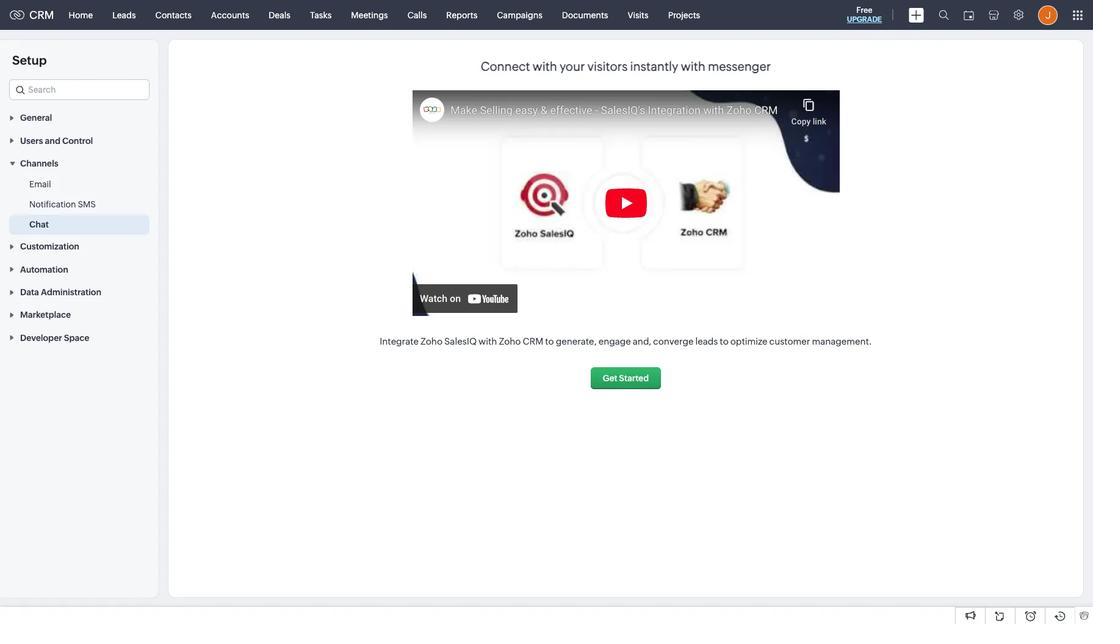 Task type: vqa. For each thing, say whether or not it's contained in the screenshot.
Kwik
no



Task type: locate. For each thing, give the bounding box(es) containing it.
tasks link
[[300, 0, 342, 30]]

0 horizontal spatial zoho
[[421, 336, 443, 347]]

visits link
[[618, 0, 659, 30]]

crm left home
[[29, 9, 54, 21]]

None field
[[9, 79, 150, 100]]

1 to from the left
[[545, 336, 554, 347]]

accounts link
[[201, 0, 259, 30]]

crm
[[29, 9, 54, 21], [523, 336, 544, 347]]

meetings
[[351, 10, 388, 20]]

setup
[[12, 53, 47, 67]]

with left your
[[533, 59, 557, 73]]

1 horizontal spatial with
[[533, 59, 557, 73]]

leads
[[112, 10, 136, 20]]

channels button
[[0, 152, 159, 175]]

general
[[20, 113, 52, 123]]

contacts
[[155, 10, 192, 20]]

with
[[533, 59, 557, 73], [681, 59, 706, 73], [479, 336, 497, 347]]

deals link
[[259, 0, 300, 30]]

profile image
[[1039, 5, 1058, 25]]

notification sms
[[29, 200, 96, 209]]

customization button
[[0, 235, 159, 258]]

1 horizontal spatial zoho
[[499, 336, 521, 347]]

leads link
[[103, 0, 146, 30]]

users
[[20, 136, 43, 146]]

contacts link
[[146, 0, 201, 30]]

developer
[[20, 333, 62, 343]]

to
[[545, 336, 554, 347], [720, 336, 729, 347]]

leads
[[696, 336, 718, 347]]

2 to from the left
[[720, 336, 729, 347]]

with right salesiq
[[479, 336, 497, 347]]

1 horizontal spatial to
[[720, 336, 729, 347]]

crm left the generate,
[[523, 336, 544, 347]]

management.
[[812, 336, 872, 347]]

calls link
[[398, 0, 437, 30]]

home
[[69, 10, 93, 20]]

search element
[[932, 0, 957, 30]]

zoho
[[421, 336, 443, 347], [499, 336, 521, 347]]

projects link
[[659, 0, 710, 30]]

deals
[[269, 10, 291, 20]]

connect with your visitors instantly with messenger
[[481, 59, 771, 73]]

messenger
[[708, 59, 771, 73]]

calendar image
[[964, 10, 975, 20]]

data
[[20, 288, 39, 297]]

sms
[[78, 200, 96, 209]]

engage
[[599, 336, 631, 347]]

automation
[[20, 265, 68, 275]]

campaigns
[[497, 10, 543, 20]]

data administration
[[20, 288, 101, 297]]

administration
[[41, 288, 101, 297]]

email link
[[29, 178, 51, 191]]

to right leads
[[720, 336, 729, 347]]

notification sms link
[[29, 198, 96, 211]]

Search text field
[[10, 80, 149, 100]]

to left the generate,
[[545, 336, 554, 347]]

free upgrade
[[847, 5, 882, 24]]

1 vertical spatial crm
[[523, 336, 544, 347]]

zoho left salesiq
[[421, 336, 443, 347]]

0 horizontal spatial crm
[[29, 9, 54, 21]]

0 horizontal spatial to
[[545, 336, 554, 347]]

visits
[[628, 10, 649, 20]]

zoho right salesiq
[[499, 336, 521, 347]]

with right instantly
[[681, 59, 706, 73]]

generate,
[[556, 336, 597, 347]]

your
[[560, 59, 585, 73]]

instantly
[[630, 59, 679, 73]]

0 horizontal spatial with
[[479, 336, 497, 347]]



Task type: describe. For each thing, give the bounding box(es) containing it.
users and control button
[[0, 129, 159, 152]]

optimize
[[731, 336, 768, 347]]

accounts
[[211, 10, 249, 20]]

search image
[[939, 10, 950, 20]]

chat link
[[29, 219, 49, 231]]

get
[[603, 374, 618, 383]]

reports
[[447, 10, 478, 20]]

2 horizontal spatial with
[[681, 59, 706, 73]]

get started button
[[591, 368, 661, 390]]

developer space button
[[0, 326, 159, 349]]

developer space
[[20, 333, 89, 343]]

connect
[[481, 59, 530, 73]]

calls
[[408, 10, 427, 20]]

automation button
[[0, 258, 159, 281]]

marketplace
[[20, 310, 71, 320]]

data administration button
[[0, 281, 159, 304]]

create menu image
[[909, 8, 924, 22]]

integrate zoho salesiq with zoho crm to generate, engage and, converge leads to optimize customer management.
[[380, 336, 872, 347]]

chat
[[29, 220, 49, 230]]

0 vertical spatial crm
[[29, 9, 54, 21]]

customer
[[770, 336, 811, 347]]

upgrade
[[847, 15, 882, 24]]

projects
[[668, 10, 701, 20]]

documents link
[[553, 0, 618, 30]]

email
[[29, 180, 51, 189]]

1 horizontal spatial crm
[[523, 336, 544, 347]]

general button
[[0, 106, 159, 129]]

create menu element
[[902, 0, 932, 30]]

campaigns link
[[487, 0, 553, 30]]

control
[[62, 136, 93, 146]]

1 zoho from the left
[[421, 336, 443, 347]]

marketplace button
[[0, 304, 159, 326]]

and
[[45, 136, 60, 146]]

free
[[857, 5, 873, 15]]

channels
[[20, 159, 58, 169]]

tasks
[[310, 10, 332, 20]]

converge
[[653, 336, 694, 347]]

and,
[[633, 336, 652, 347]]

meetings link
[[342, 0, 398, 30]]

salesiq
[[445, 336, 477, 347]]

space
[[64, 333, 89, 343]]

reports link
[[437, 0, 487, 30]]

get started
[[603, 374, 649, 383]]

customization
[[20, 242, 79, 252]]

channels region
[[0, 175, 159, 235]]

integrate
[[380, 336, 419, 347]]

2 zoho from the left
[[499, 336, 521, 347]]

profile element
[[1031, 0, 1066, 30]]

users and control
[[20, 136, 93, 146]]

started
[[619, 374, 649, 383]]

home link
[[59, 0, 103, 30]]

documents
[[562, 10, 608, 20]]

notification
[[29, 200, 76, 209]]

visitors
[[588, 59, 628, 73]]

crm link
[[10, 9, 54, 21]]



